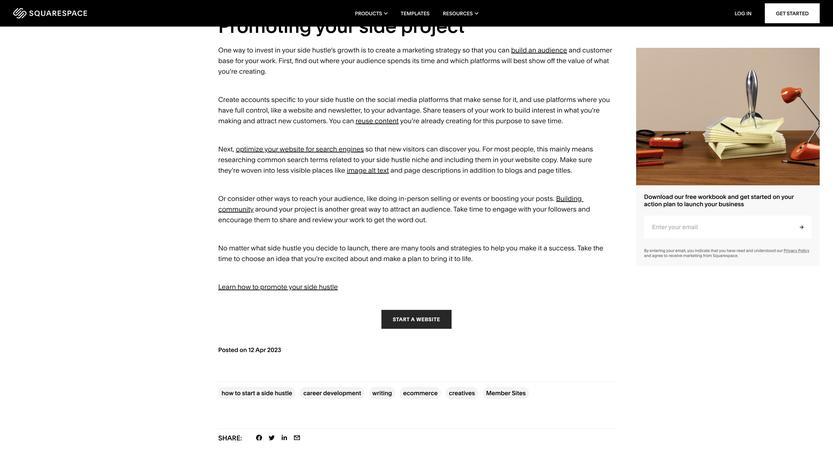 Task type: locate. For each thing, give the bounding box(es) containing it.
1 vertical spatial this
[[537, 145, 548, 153]]

can up niche in the top of the page
[[427, 145, 438, 153]]

in
[[275, 46, 281, 54], [557, 107, 563, 115], [493, 156, 499, 164], [463, 167, 468, 175]]

time inside no matter what side hustle you decide to launch, there are many tools and strategies to help you make it a success. take the time to choose an idea that you're excited about and make a plan to bring it to life.
[[218, 255, 232, 263]]

invest
[[255, 46, 273, 54]]

your
[[316, 15, 355, 38], [282, 46, 296, 54], [245, 57, 259, 65], [341, 57, 355, 65], [305, 96, 319, 104], [372, 107, 385, 115], [475, 107, 489, 115], [265, 145, 278, 153], [361, 156, 375, 164], [500, 156, 514, 164], [782, 193, 794, 201], [319, 195, 333, 203], [521, 195, 534, 203], [705, 201, 718, 208], [279, 206, 293, 214], [533, 206, 547, 214], [334, 216, 348, 224], [666, 249, 675, 254], [289, 284, 303, 291]]

which
[[450, 57, 469, 65]]

can inside create accounts specific to your side hustle on the social media platforms that make sense for it, and use platforms where you have full control, like a website and newsletter, to your advantage. share teasers of your work to build interest in what you're making and attract new customers. you can
[[343, 117, 354, 125]]

is right growth
[[361, 46, 366, 54]]

image
[[347, 167, 367, 175]]

member sites link
[[483, 388, 529, 400]]

to up reuse
[[364, 107, 370, 115]]

great
[[351, 206, 367, 214]]

of up reuse content you're already creating for this purpose to save time.
[[467, 107, 474, 115]]

resources button
[[443, 0, 478, 27]]

build inside create accounts specific to your side hustle on the social media platforms that make sense for it, and use platforms where you have full control, like a website and newsletter, to your advantage. share teasers of your work to build interest in what you're making and attract new customers. you can
[[515, 107, 530, 115]]

website
[[288, 107, 313, 115], [280, 145, 304, 153], [515, 156, 540, 164]]

about
[[350, 255, 368, 263]]

in inside create accounts specific to your side hustle on the social media platforms that make sense for it, and use platforms where you have full control, like a website and newsletter, to your advantage. share teasers of your work to build interest in what you're making and attract new customers. you can
[[557, 107, 563, 115]]

in down including
[[463, 167, 468, 175]]

1 vertical spatial it
[[449, 255, 453, 263]]

side inside no matter what side hustle you decide to launch, there are many tools and strategies to help you make it a success. take the time to choose an idea that you're excited about and make a plan to bring it to life.
[[268, 245, 281, 253]]

2 vertical spatial website
[[515, 156, 540, 164]]

business
[[719, 201, 744, 208]]

your inside by entering your email, you indicate that you have read and understood our privacy policy and agree         to receive marketing from squarespace.
[[666, 249, 675, 254]]

you
[[485, 46, 497, 54], [599, 96, 610, 104], [303, 245, 314, 253], [506, 245, 518, 253], [688, 249, 694, 254], [719, 249, 726, 254]]

work inside create accounts specific to your side hustle on the social media platforms that make sense for it, and use platforms where you have full control, like a website and newsletter, to your advantage. share teasers of your work to build interest in what you're making and attract new customers. you can
[[490, 107, 505, 115]]

and down the building
[[578, 206, 590, 214]]

have down create
[[218, 107, 233, 115]]

log             in
[[735, 10, 752, 16]]

career
[[304, 390, 322, 397]]

1 horizontal spatial this
[[537, 145, 548, 153]]

it,
[[513, 96, 518, 104]]

0 vertical spatial our
[[675, 193, 684, 201]]

1 vertical spatial audience
[[357, 57, 386, 65]]

can down newsletter,
[[343, 117, 354, 125]]

your up image alt text 'link'
[[361, 156, 375, 164]]

so that new visitors can discover you. for most people, this mainly means researching common search terms related to your side hustle niche and including them in your website copy. make sure they're woven into less visible places like
[[218, 145, 595, 175]]

control,
[[246, 107, 269, 115]]

0 horizontal spatial of
[[467, 107, 474, 115]]

1 vertical spatial what
[[564, 107, 579, 115]]

means
[[572, 145, 593, 153]]

hustle down visitors
[[391, 156, 410, 164]]

None submit
[[790, 216, 812, 239]]

0 horizontal spatial get
[[374, 216, 384, 224]]

save
[[532, 117, 546, 125]]

1 vertical spatial take
[[578, 245, 592, 253]]

building
[[556, 195, 582, 203]]

our inside "download our free workbook and get started on your action plan to launch your business"
[[675, 193, 684, 201]]

0 horizontal spatial our
[[675, 193, 684, 201]]

website up 'customers.' on the left top
[[288, 107, 313, 115]]

how right learn
[[238, 284, 251, 291]]

this left purpose
[[483, 117, 494, 125]]

1 horizontal spatial like
[[335, 167, 345, 175]]

content
[[375, 117, 399, 125]]

that inside create accounts specific to your side hustle on the social media platforms that make sense for it, and use platforms where you have full control, like a website and newsletter, to your advantage. share teasers of your work to build interest in what you're making and attract new customers. you can
[[450, 96, 462, 104]]

time inside around your project is another great way to attract an audience. take time to engage with your followers and encourage them to share and review your work to get the word out.
[[469, 206, 483, 214]]

hustle down excited
[[319, 284, 338, 291]]

to left share
[[272, 216, 278, 224]]

0 horizontal spatial them
[[254, 216, 270, 224]]

like inside so that new visitors can discover you. for most people, this mainly means researching common search terms related to your side hustle niche and including them in your website copy. make sure they're woven into less visible places like
[[335, 167, 345, 175]]

page down niche in the top of the page
[[404, 167, 421, 175]]

0 vertical spatial this
[[483, 117, 494, 125]]

1 horizontal spatial get
[[740, 193, 750, 201]]

for inside create accounts specific to your side hustle on the social media platforms that make sense for it, and use platforms where you have full control, like a website and newsletter, to your advantage. share teasers of your work to build interest in what you're making and attract new customers. you can
[[503, 96, 511, 104]]

what up choose
[[251, 245, 266, 253]]

new left visitors
[[388, 145, 401, 153]]

posted
[[218, 347, 238, 354]]

get
[[740, 193, 750, 201], [374, 216, 384, 224]]

in down most
[[493, 156, 499, 164]]

1 horizontal spatial take
[[578, 245, 592, 253]]

1 horizontal spatial how
[[238, 284, 251, 291]]

0 vertical spatial build
[[511, 46, 527, 54]]

0 vertical spatial search
[[316, 145, 337, 153]]

where
[[320, 57, 340, 65], [578, 96, 597, 104]]

strategy
[[436, 46, 461, 54]]

optimize your website for search engines link
[[236, 145, 364, 153]]

to left free
[[677, 201, 683, 208]]

in up time.
[[557, 107, 563, 115]]

for inside and customer base for your work. first, find out where your audience spends its time and which platforms will best show off the value of what you're creating.
[[235, 57, 244, 65]]

like down the "related"
[[335, 167, 345, 175]]

time right its
[[421, 57, 435, 65]]

an down person
[[412, 206, 420, 214]]

get started link
[[765, 3, 820, 23]]

that up text
[[375, 145, 387, 153]]

0 horizontal spatial audience
[[357, 57, 386, 65]]

1 horizontal spatial so
[[463, 46, 470, 54]]

other
[[257, 195, 273, 203]]

hustle up "idea"
[[283, 245, 302, 253]]

work down great
[[350, 216, 365, 224]]

to down tools
[[423, 255, 429, 263]]

is up "review"
[[318, 206, 323, 214]]

1 horizontal spatial work
[[490, 107, 505, 115]]

0 vertical spatial get
[[740, 193, 750, 201]]

have inside create accounts specific to your side hustle on the social media platforms that make sense for it, and use platforms where you have full control, like a website and newsletter, to your advantage. share teasers of your work to build interest in what you're making and attract new customers. you can
[[218, 107, 233, 115]]

related
[[330, 156, 352, 164]]

on
[[356, 96, 364, 104], [773, 193, 780, 201], [240, 347, 247, 354]]

1 vertical spatial where
[[578, 96, 597, 104]]

1 vertical spatial an
[[412, 206, 420, 214]]

attract down the in-
[[390, 206, 410, 214]]

strategies
[[451, 245, 482, 253]]

read
[[737, 249, 745, 254]]

development
[[323, 390, 361, 397]]

on up newsletter,
[[356, 96, 364, 104]]

0 horizontal spatial marketing
[[403, 46, 434, 54]]

0 horizontal spatial way
[[233, 46, 245, 54]]

1 vertical spatial attract
[[390, 206, 410, 214]]

1 vertical spatial project
[[294, 206, 317, 214]]

search down optimize your website for search engines link
[[287, 156, 309, 164]]

you're inside create accounts specific to your side hustle on the social media platforms that make sense for it, and use platforms where you have full control, like a website and newsletter, to your advantage. share teasers of your work to build interest in what you're making and attract new customers. you can
[[581, 107, 600, 115]]

0 horizontal spatial how
[[222, 390, 234, 397]]

spends
[[388, 57, 411, 65]]

1 vertical spatial make
[[519, 245, 537, 253]]

idea
[[276, 255, 290, 263]]

how left start
[[222, 390, 234, 397]]

plan down many
[[408, 255, 421, 263]]

your down posts.
[[533, 206, 547, 214]]

action
[[644, 201, 662, 208]]

build down it,
[[515, 107, 530, 115]]

1 vertical spatial like
[[335, 167, 345, 175]]

0 vertical spatial have
[[218, 107, 233, 115]]

0 horizontal spatial an
[[267, 255, 274, 263]]

page down copy.
[[538, 167, 554, 175]]

or right events at right
[[483, 195, 490, 203]]

on left 12
[[240, 347, 247, 354]]

like left doing
[[367, 195, 377, 203]]

1 vertical spatial can
[[343, 117, 354, 125]]

1 vertical spatial time
[[469, 206, 483, 214]]

researching
[[218, 156, 256, 164]]

2 horizontal spatial on
[[773, 193, 780, 201]]

1 vertical spatial them
[[254, 216, 270, 224]]

hustle left the "career"
[[275, 390, 292, 397]]

to inside "link"
[[235, 390, 241, 397]]

get inside "download our free workbook and get started on your action plan to launch your business"
[[740, 193, 750, 201]]

that inside no matter what side hustle you decide to launch, there are many tools and strategies to help you make it a success. take the time to choose an idea that you're excited about and make a plan to bring it to life.
[[291, 255, 303, 263]]

have inside by entering your email, you indicate that you have read and understood our privacy policy and agree         to receive marketing from squarespace.
[[727, 249, 736, 254]]

time down no
[[218, 255, 232, 263]]

how
[[238, 284, 251, 291], [222, 390, 234, 397]]

2 vertical spatial time
[[218, 255, 232, 263]]

audience down create
[[357, 57, 386, 65]]

side inside create accounts specific to your side hustle on the social media platforms that make sense for it, and use platforms where you have full control, like a website and newsletter, to your advantage. share teasers of your work to build interest in what you're making and attract new customers. you can
[[321, 96, 334, 104]]

1 horizontal spatial search
[[316, 145, 337, 153]]

the inside and customer base for your work. first, find out where your audience spends its time and which platforms will best show off the value of what you're creating.
[[557, 57, 567, 65]]

engage
[[493, 206, 517, 214]]

to left start
[[235, 390, 241, 397]]

on for your
[[773, 193, 780, 201]]

start
[[393, 317, 410, 323]]

can
[[498, 46, 510, 54], [343, 117, 354, 125], [427, 145, 438, 153]]

0 vertical spatial them
[[475, 156, 492, 164]]

1 vertical spatial build
[[515, 107, 530, 115]]

1 horizontal spatial platforms
[[470, 57, 500, 65]]

1 horizontal spatial time
[[421, 57, 435, 65]]

audience
[[538, 46, 567, 54], [357, 57, 386, 65]]

0 vertical spatial what
[[594, 57, 609, 65]]

for
[[235, 57, 244, 65], [503, 96, 511, 104], [473, 117, 482, 125], [306, 145, 314, 153]]

0 vertical spatial like
[[271, 107, 282, 115]]

to down or consider other ways to reach your audience, like doing in-person selling or events or boosting your posts. at the top of page
[[383, 206, 389, 214]]

our inside by entering your email, you indicate that you have read and understood our privacy policy and agree         to receive marketing from squarespace.
[[777, 249, 783, 254]]

products
[[355, 10, 382, 16]]

titles.
[[556, 167, 572, 175]]

what inside and customer base for your work. first, find out where your audience spends its time and which platforms will best show off the value of what you're creating.
[[594, 57, 609, 65]]

review
[[312, 216, 333, 224]]

2 vertical spatial like
[[367, 195, 377, 203]]

or
[[453, 195, 459, 203], [483, 195, 490, 203]]

receive
[[669, 253, 683, 258]]

1 horizontal spatial have
[[727, 249, 736, 254]]

started
[[787, 10, 809, 16]]

build up best
[[511, 46, 527, 54]]

what inside create accounts specific to your side hustle on the social media platforms that make sense for it, and use platforms where you have full control, like a website and newsletter, to your advantage. share teasers of your work to build interest in what you're making and attract new customers. you can
[[564, 107, 579, 115]]

way inside around your project is another great way to attract an audience. take time to engage with your followers and encourage them to share and review your work to get the word out.
[[369, 206, 381, 214]]

them down around
[[254, 216, 270, 224]]

decide
[[316, 245, 338, 253]]

and up 'customers.' on the left top
[[315, 107, 327, 115]]

have left the read
[[727, 249, 736, 254]]

website down people,
[[515, 156, 540, 164]]

new
[[278, 117, 291, 125], [388, 145, 401, 153]]

life.
[[462, 255, 473, 263]]

2 horizontal spatial what
[[594, 57, 609, 65]]

can inside so that new visitors can discover you. for most people, this mainly means researching common search terms related to your side hustle niche and including them in your website copy. make sure they're woven into less visible places like
[[427, 145, 438, 153]]

platforms left will
[[470, 57, 500, 65]]

this up copy.
[[537, 145, 548, 153]]

0 horizontal spatial where
[[320, 57, 340, 65]]

on inside "download our free workbook and get started on your action plan to launch your business"
[[773, 193, 780, 201]]

attract down control,
[[257, 117, 277, 125]]

like down specific
[[271, 107, 282, 115]]

success.
[[549, 245, 576, 253]]

of right the value
[[587, 57, 593, 65]]

1 vertical spatial is
[[318, 206, 323, 214]]

launch,
[[347, 245, 370, 253]]

around
[[255, 206, 278, 214]]

plan
[[664, 201, 676, 208], [408, 255, 421, 263]]

search up terms
[[316, 145, 337, 153]]

0 horizontal spatial is
[[318, 206, 323, 214]]

them up addition
[[475, 156, 492, 164]]

newsletter,
[[328, 107, 362, 115]]

to left engage
[[485, 206, 491, 214]]

to right ways
[[292, 195, 298, 203]]

and up bring
[[437, 245, 449, 253]]

encourage
[[218, 216, 252, 224]]

for left it,
[[503, 96, 511, 104]]

addition
[[470, 167, 496, 175]]

1 vertical spatial search
[[287, 156, 309, 164]]

1 vertical spatial get
[[374, 216, 384, 224]]

your right launch
[[705, 201, 718, 208]]

2 vertical spatial an
[[267, 255, 274, 263]]

1 horizontal spatial on
[[356, 96, 364, 104]]

1 vertical spatial marketing
[[683, 253, 702, 258]]

of inside create accounts specific to your side hustle on the social media platforms that make sense for it, and use platforms where you have full control, like a website and newsletter, to your advantage. share teasers of your work to build interest in what you're making and attract new customers. you can
[[467, 107, 474, 115]]

make down are
[[384, 255, 401, 263]]

0 horizontal spatial search
[[287, 156, 309, 164]]

1 horizontal spatial plan
[[664, 201, 676, 208]]

by entering your email, you indicate that you have read and understood our privacy policy and agree         to receive marketing from squarespace.
[[644, 249, 810, 258]]

0 horizontal spatial like
[[271, 107, 282, 115]]

your left email,
[[666, 249, 675, 254]]

1 vertical spatial new
[[388, 145, 401, 153]]

create
[[376, 46, 396, 54]]

marketing inside by entering your email, you indicate that you have read and understood our privacy policy and agree         to receive marketing from squarespace.
[[683, 253, 702, 258]]

website inside so that new visitors can discover you. for most people, this mainly means researching common search terms related to your side hustle niche and including them in your website copy. make sure they're woven into less visible places like
[[515, 156, 540, 164]]

project inside around your project is another great way to attract an audience. take time to engage with your followers and encourage them to share and review your work to get the word out.
[[294, 206, 317, 214]]

2 or from the left
[[483, 195, 490, 203]]

0 vertical spatial it
[[538, 245, 542, 253]]

free
[[685, 193, 697, 201]]

make inside create accounts specific to your side hustle on the social media platforms that make sense for it, and use platforms where you have full control, like a website and newsletter, to your advantage. share teasers of your work to build interest in what you're making and attract new customers. you can
[[464, 96, 481, 104]]

1 vertical spatial of
[[467, 107, 474, 115]]

to up excited
[[340, 245, 346, 253]]

to inside "download our free workbook and get started on your action plan to launch your business"
[[677, 201, 683, 208]]

2 horizontal spatial time
[[469, 206, 483, 214]]

1 vertical spatial our
[[777, 249, 783, 254]]

career development
[[304, 390, 361, 397]]

accounts
[[241, 96, 270, 104]]

side inside so that new visitors can discover you. for most people, this mainly means researching common search terms related to your side hustle niche and including them in your website copy. make sure they're woven into less visible places like
[[376, 156, 390, 164]]

0 vertical spatial new
[[278, 117, 291, 125]]

marketing left from
[[683, 253, 702, 258]]

0 vertical spatial plan
[[664, 201, 676, 208]]

or right selling
[[453, 195, 459, 203]]

on inside create accounts specific to your side hustle on the social media platforms that make sense for it, and use platforms where you have full control, like a website and newsletter, to your advantage. share teasers of your work to build interest in what you're making and attract new customers. you can
[[356, 96, 364, 104]]

where inside create accounts specific to your side hustle on the social media platforms that make sense for it, and use platforms where you have full control, like a website and newsletter, to your advantage. share teasers of your work to build interest in what you're making and attract new customers. you can
[[578, 96, 597, 104]]

and right share
[[299, 216, 311, 224]]

into
[[263, 167, 275, 175]]

common
[[257, 156, 286, 164]]

1 vertical spatial how
[[222, 390, 234, 397]]

0 horizontal spatial plan
[[408, 255, 421, 263]]

work
[[490, 107, 505, 115], [350, 216, 365, 224]]

platforms up share
[[419, 96, 449, 104]]

to inside by entering your email, you indicate that you have read and understood our privacy policy and agree         to receive marketing from squarespace.
[[664, 253, 668, 258]]

1 vertical spatial so
[[366, 145, 373, 153]]

1 horizontal spatial marketing
[[683, 253, 702, 258]]

your right started
[[782, 193, 794, 201]]

how inside "link"
[[222, 390, 234, 397]]

0 horizontal spatial can
[[343, 117, 354, 125]]

0 horizontal spatial take
[[453, 206, 468, 214]]

plan right action
[[664, 201, 676, 208]]

you're inside and customer base for your work. first, find out where your audience spends its time and which platforms will best show off the value of what you're creating.
[[218, 68, 238, 76]]

get left started
[[740, 193, 750, 201]]

0 vertical spatial of
[[587, 57, 593, 65]]

0 horizontal spatial work
[[350, 216, 365, 224]]

0 vertical spatial audience
[[538, 46, 567, 54]]

customers.
[[293, 117, 328, 125]]

1 vertical spatial way
[[369, 206, 381, 214]]

1 horizontal spatial them
[[475, 156, 492, 164]]

hustle inside create accounts specific to your side hustle on the social media platforms that make sense for it, and use platforms where you have full control, like a website and newsletter, to your advantage. share teasers of your work to build interest in what you're making and attract new customers. you can
[[335, 96, 354, 104]]

audience.
[[421, 206, 452, 214]]

0 vertical spatial is
[[361, 46, 366, 54]]

privacy
[[784, 249, 798, 254]]

Enter your email email field
[[644, 216, 790, 239]]

your up creating.
[[245, 57, 259, 65]]

are
[[390, 245, 400, 253]]

download
[[644, 193, 673, 201]]

your up first,
[[282, 46, 296, 54]]

1 horizontal spatial can
[[427, 145, 438, 153]]

0 vertical spatial way
[[233, 46, 245, 54]]

0 horizontal spatial time
[[218, 255, 232, 263]]

2 vertical spatial what
[[251, 245, 266, 253]]

ecommerce link
[[400, 388, 441, 400]]

and right it,
[[520, 96, 532, 104]]

and right blogs
[[524, 167, 536, 175]]

platforms inside and customer base for your work. first, find out where your audience spends its time and which platforms will best show off the value of what you're creating.
[[470, 57, 500, 65]]

get down or consider other ways to reach your audience, like doing in-person selling or events or boosting your posts. at the top of page
[[374, 216, 384, 224]]

on right started
[[773, 193, 780, 201]]

indicate
[[695, 249, 710, 254]]

1 vertical spatial on
[[773, 193, 780, 201]]

person
[[407, 195, 429, 203]]

like inside create accounts specific to your side hustle on the social media platforms that make sense for it, and use platforms where you have full control, like a website and newsletter, to your advantage. share teasers of your work to build interest in what you're making and attract new customers. you can
[[271, 107, 282, 115]]

our left privacy
[[777, 249, 783, 254]]

already
[[421, 117, 444, 125]]

an left "idea"
[[267, 255, 274, 263]]

1 horizontal spatial or
[[483, 195, 490, 203]]

can up will
[[498, 46, 510, 54]]

your down the 'sense'
[[475, 107, 489, 115]]

is inside around your project is another great way to attract an audience. take time to engage with your followers and encourage them to share and review your work to get the word out.
[[318, 206, 323, 214]]

make right the help
[[519, 245, 537, 253]]

sure
[[579, 156, 592, 164]]

work down the 'sense'
[[490, 107, 505, 115]]

terms
[[310, 156, 328, 164]]

0 vertical spatial website
[[288, 107, 313, 115]]

0 vertical spatial can
[[498, 46, 510, 54]]

new inside create accounts specific to your side hustle on the social media platforms that make sense for it, and use platforms where you have full control, like a website and newsletter, to your advantage. share teasers of your work to build interest in what you're making and attract new customers. you can
[[278, 117, 291, 125]]

1 horizontal spatial an
[[412, 206, 420, 214]]

that up teasers
[[450, 96, 462, 104]]

posted on 12 apr 2023
[[218, 347, 281, 354]]

time down events at right
[[469, 206, 483, 214]]

1 horizontal spatial make
[[464, 96, 481, 104]]

share:
[[218, 435, 242, 443]]

0 horizontal spatial on
[[240, 347, 247, 354]]

making
[[218, 117, 242, 125]]



Task type: vqa. For each thing, say whether or not it's contained in the screenshot.
the left WAY
yes



Task type: describe. For each thing, give the bounding box(es) containing it.
audience inside and customer base for your work. first, find out where your audience spends its time and which platforms will best show off the value of what you're creating.
[[357, 57, 386, 65]]

12
[[248, 347, 254, 354]]

this inside so that new visitors can discover you. for most people, this mainly means researching common search terms related to your side hustle niche and including them in your website copy. make sure they're woven into less visible places like
[[537, 145, 548, 153]]

attract inside create accounts specific to your side hustle on the social media platforms that make sense for it, and use platforms where you have full control, like a website and newsletter, to your advantage. share teasers of your work to build interest in what you're making and attract new customers. you can
[[257, 117, 277, 125]]

on for the
[[356, 96, 364, 104]]

creatives
[[449, 390, 475, 397]]

1 horizontal spatial project
[[401, 15, 465, 38]]

boosting
[[491, 195, 519, 203]]

building community
[[218, 195, 584, 214]]

how to start a side hustle
[[222, 390, 292, 397]]

next, optimize your website for search engines
[[218, 145, 364, 153]]

0 horizontal spatial it
[[449, 255, 453, 263]]

them inside so that new visitors can discover you. for most people, this mainly means researching common search terms related to your side hustle niche and including them in your website copy. make sure they're woven into less visible places like
[[475, 156, 492, 164]]

and right text
[[391, 167, 403, 175]]

value
[[568, 57, 585, 65]]

plan inside "download our free workbook and get started on your action plan to launch your business"
[[664, 201, 676, 208]]

tools
[[420, 245, 436, 253]]

writing link
[[369, 388, 396, 400]]

advantage.
[[387, 107, 422, 115]]

learn how to promote your side hustle link
[[218, 284, 338, 291]]

to left promote
[[252, 284, 259, 291]]

posts.
[[536, 195, 555, 203]]

you inside create accounts specific to your side hustle on the social media platforms that make sense for it, and use platforms where you have full control, like a website and newsletter, to your advantage. share teasers of your work to build interest in what you're making and attract new customers. you can
[[599, 96, 610, 104]]

its
[[412, 57, 420, 65]]

1 vertical spatial website
[[280, 145, 304, 153]]

where inside and customer base for your work. first, find out where your audience spends its time and which platforms will best show off the value of what you're creating.
[[320, 57, 340, 65]]

and inside "download our free workbook and get started on your action plan to launch your business"
[[728, 193, 739, 201]]

and left agree
[[644, 253, 651, 258]]

matter
[[229, 245, 249, 253]]

a inside create accounts specific to your side hustle on the social media platforms that make sense for it, and use platforms where you have full control, like a website and newsletter, to your advantage. share teasers of your work to build interest in what you're making and attract new customers. you can
[[283, 107, 287, 115]]

email,
[[676, 249, 687, 254]]

one way to invest in your side hustle's growth is to create a marketing strategy so that you can build an audience
[[218, 46, 567, 54]]

create
[[218, 96, 239, 104]]

reuse content you're already creating for this purpose to save time.
[[356, 117, 563, 125]]

to left 'save'
[[524, 117, 530, 125]]

templates link
[[401, 0, 430, 27]]

2 vertical spatial on
[[240, 347, 247, 354]]

2 vertical spatial make
[[384, 255, 401, 263]]

in up first,
[[275, 46, 281, 54]]

start a website
[[393, 317, 440, 323]]

so inside so that new visitors can discover you. for most people, this mainly means researching common search terms related to your side hustle niche and including them in your website copy. make sure they're woven into less visible places like
[[366, 145, 373, 153]]

your right promote
[[289, 284, 303, 291]]

and inside so that new visitors can discover you. for most people, this mainly means researching common search terms related to your side hustle niche and including them in your website copy. make sure they're woven into less visible places like
[[431, 156, 443, 164]]

next,
[[218, 145, 234, 153]]

2 page from the left
[[538, 167, 554, 175]]

take inside no matter what side hustle you decide to launch, there are many tools and strategies to help you make it a success. take the time to choose an idea that you're excited about and make a plan to bring it to life.
[[578, 245, 592, 253]]

you
[[329, 117, 341, 125]]

reuse content link
[[356, 117, 399, 125]]

the inside create accounts specific to your side hustle on the social media platforms that make sense for it, and use platforms where you have full control, like a website and newsletter, to your advantage. share teasers of your work to build interest in what you're making and attract new customers. you can
[[366, 96, 376, 104]]

promote
[[260, 284, 287, 291]]

media
[[397, 96, 417, 104]]

in inside so that new visitors can discover you. for most people, this mainly means researching common search terms related to your side hustle niche and including them in your website copy. make sure they're woven into less visible places like
[[493, 156, 499, 164]]

one
[[218, 46, 232, 54]]

out
[[309, 57, 319, 65]]

doing
[[379, 195, 397, 203]]

2023
[[267, 347, 281, 354]]

visitors
[[403, 145, 425, 153]]

for up terms
[[306, 145, 314, 153]]

what inside no matter what side hustle you decide to launch, there are many tools and strategies to help you make it a success. take the time to choose an idea that you're excited about and make a plan to bring it to life.
[[251, 245, 266, 253]]

them inside around your project is another great way to attract an audience. take time to engage with your followers and encourage them to share and review your work to get the word out.
[[254, 216, 270, 224]]

promoting
[[218, 15, 312, 38]]

start a website link
[[382, 310, 452, 329]]

to down great
[[366, 216, 373, 224]]

creatives link
[[446, 388, 479, 400]]

to left life.
[[454, 255, 461, 263]]

building community link
[[218, 195, 584, 214]]

hustle inside no matter what side hustle you decide to launch, there are many tools and strategies to help you make it a success. take the time to choose an idea that you're excited about and make a plan to bring it to life.
[[283, 245, 302, 253]]

0 vertical spatial marketing
[[403, 46, 434, 54]]

hustle inside "link"
[[275, 390, 292, 397]]

mainly
[[550, 145, 570, 153]]

and up the value
[[569, 46, 581, 54]]

to left the help
[[483, 245, 489, 253]]

1 or from the left
[[453, 195, 459, 203]]

word
[[398, 216, 414, 224]]

the inside no matter what side hustle you decide to launch, there are many tools and strategies to help you make it a success. take the time to choose an idea that you're excited about and make a plan to bring it to life.
[[594, 245, 604, 253]]

social
[[377, 96, 396, 104]]

text
[[378, 167, 389, 175]]

in-
[[399, 195, 407, 203]]

choose
[[242, 255, 265, 263]]

the inside around your project is another great way to attract an audience. take time to engage with your followers and encourage them to share and review your work to get the word out.
[[386, 216, 396, 224]]

work inside around your project is another great way to attract an audience. take time to engage with your followers and encourage them to share and review your work to get the word out.
[[350, 216, 365, 224]]

time inside and customer base for your work. first, find out where your audience spends its time and which platforms will best show off the value of what you're creating.
[[421, 57, 435, 65]]

and down strategy
[[437, 57, 449, 65]]

1 horizontal spatial is
[[361, 46, 366, 54]]

and right the read
[[746, 249, 753, 254]]

website
[[416, 317, 440, 323]]

squarespace logo image
[[13, 8, 87, 19]]

your up 'with'
[[521, 195, 534, 203]]

to right specific
[[298, 96, 304, 104]]

ecommerce
[[403, 390, 438, 397]]

attract inside around your project is another great way to attract an audience. take time to engage with your followers and encourage them to share and review your work to get the word out.
[[390, 206, 410, 214]]

side inside "link"
[[261, 390, 273, 397]]

a inside "link"
[[257, 390, 260, 397]]

optimize
[[236, 145, 263, 153]]

plan inside no matter what side hustle you decide to launch, there are many tools and strategies to help you make it a success. take the time to choose an idea that you're excited about and make a plan to bring it to life.
[[408, 255, 421, 263]]

share
[[423, 107, 441, 115]]

2 horizontal spatial platforms
[[546, 96, 576, 104]]

your up hustle's
[[316, 15, 355, 38]]

less
[[277, 167, 289, 175]]

2 horizontal spatial an
[[529, 46, 536, 54]]

audience,
[[334, 195, 365, 203]]

your up reuse content link
[[372, 107, 385, 115]]

to left blogs
[[497, 167, 503, 175]]

0 horizontal spatial platforms
[[419, 96, 449, 104]]

reuse
[[356, 117, 373, 125]]

excited
[[326, 255, 349, 263]]

hustle inside so that new visitors can discover you. for most people, this mainly means researching common search terms related to your side hustle niche and including them in your website copy. make sure they're woven into less visible places like
[[391, 156, 410, 164]]

your up 'customers.' on the left top
[[305, 96, 319, 104]]

website inside create accounts specific to your side hustle on the social media platforms that make sense for it, and use platforms where you have full control, like a website and newsletter, to your advantage. share teasers of your work to build interest in what you're making and attract new customers. you can
[[288, 107, 313, 115]]

help
[[491, 245, 505, 253]]

that inside so that new visitors can discover you. for most people, this mainly means researching common search terms related to your side hustle niche and including them in your website copy. make sure they're woven into less visible places like
[[375, 145, 387, 153]]

blogs
[[505, 167, 523, 175]]

image alt text link
[[347, 167, 389, 175]]

0 vertical spatial so
[[463, 46, 470, 54]]

for right creating
[[473, 117, 482, 125]]

with
[[518, 206, 531, 214]]

and down control,
[[243, 117, 255, 125]]

how to start a side hustle link
[[218, 388, 296, 400]]

launch
[[684, 201, 704, 208]]

new inside so that new visitors can discover you. for most people, this mainly means researching common search terms related to your side hustle niche and including them in your website copy. make sure they're woven into less visible places like
[[388, 145, 401, 153]]

1 page from the left
[[404, 167, 421, 175]]

2 horizontal spatial like
[[367, 195, 377, 203]]

2 horizontal spatial can
[[498, 46, 510, 54]]

use
[[533, 96, 545, 104]]

community
[[218, 206, 254, 214]]

growth
[[338, 46, 360, 54]]

you.
[[468, 145, 481, 153]]

1 horizontal spatial it
[[538, 245, 542, 253]]

creating
[[446, 117, 472, 125]]

start
[[242, 390, 255, 397]]

sites
[[512, 390, 526, 397]]

and down there
[[370, 255, 382, 263]]

an inside no matter what side hustle you decide to launch, there are many tools and strategies to help you make it a success. take the time to choose an idea that you're excited about and make a plan to bring it to life.
[[267, 255, 274, 263]]

customer
[[583, 46, 612, 54]]

that right strategy
[[472, 46, 484, 54]]

hustle's
[[312, 46, 336, 54]]

0 vertical spatial how
[[238, 284, 251, 291]]

your down most
[[500, 156, 514, 164]]

create accounts specific to your side hustle on the social media platforms that make sense for it, and use platforms where you have full control, like a website and newsletter, to your advantage. share teasers of your work to build interest in what you're making and attract new customers. you can
[[218, 96, 612, 125]]

around your project is another great way to attract an audience. take time to engage with your followers and encourage them to share and review your work to get the word out.
[[218, 206, 592, 224]]

to inside so that new visitors can discover you. for most people, this mainly means researching common search terms related to your side hustle niche and including them in your website copy. make sure they're woven into less visible places like
[[353, 156, 360, 164]]

sense
[[483, 96, 501, 104]]

get
[[776, 10, 786, 16]]

purpose
[[496, 117, 522, 125]]

to left invest
[[247, 46, 253, 54]]

get inside around your project is another great way to attract an audience. take time to engage with your followers and encourage them to share and review your work to get the word out.
[[374, 216, 384, 224]]

an inside around your project is another great way to attract an audience. take time to engage with your followers and encourage them to share and review your work to get the word out.
[[412, 206, 420, 214]]

out.
[[415, 216, 427, 224]]

take inside around your project is another great way to attract an audience. take time to engage with your followers and encourage them to share and review your work to get the word out.
[[453, 206, 468, 214]]

niche
[[412, 156, 429, 164]]

your up share
[[279, 206, 293, 214]]

show
[[529, 57, 546, 65]]

to up purpose
[[507, 107, 513, 115]]

search inside so that new visitors can discover you. for most people, this mainly means researching common search terms related to your side hustle niche and including them in your website copy. make sure they're woven into less visible places like
[[287, 156, 309, 164]]

teasers
[[443, 107, 466, 115]]

apr
[[256, 347, 266, 354]]

build an audience link
[[511, 46, 567, 54]]

your down growth
[[341, 57, 355, 65]]

to down matter
[[234, 255, 240, 263]]

followers
[[548, 206, 577, 214]]

2 horizontal spatial make
[[519, 245, 537, 253]]

1 horizontal spatial audience
[[538, 46, 567, 54]]

copy.
[[542, 156, 558, 164]]

interest
[[532, 107, 555, 115]]

there
[[372, 245, 388, 253]]

writing
[[372, 390, 392, 397]]

your up another on the top left
[[319, 195, 333, 203]]

that inside by entering your email, you indicate that you have read and understood our privacy policy and agree         to receive marketing from squarespace.
[[711, 249, 718, 254]]

your down another on the top left
[[334, 216, 348, 224]]

of inside and customer base for your work. first, find out where your audience spends its time and which platforms will best show off the value of what you're creating.
[[587, 57, 593, 65]]

you're inside no matter what side hustle you decide to launch, there are many tools and strategies to help you make it a success. take the time to choose an idea that you're excited about and make a plan to bring it to life.
[[305, 255, 324, 263]]

your up common
[[265, 145, 278, 153]]

to left create
[[368, 46, 374, 54]]

agree
[[652, 253, 663, 258]]



